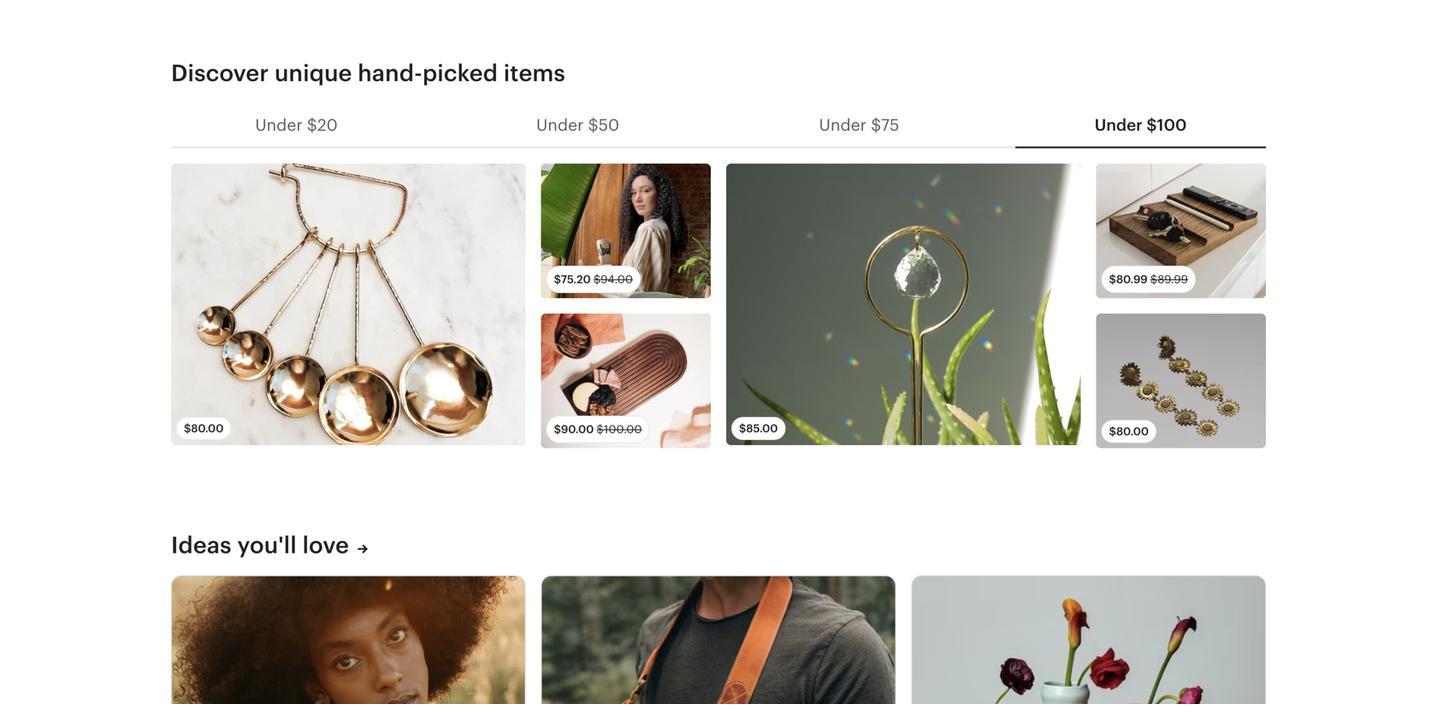 Task type: locate. For each thing, give the bounding box(es) containing it.
under for under $50
[[536, 116, 584, 134]]

you'll
[[237, 533, 297, 559]]

$ 85.00
[[739, 422, 778, 435]]

0 horizontal spatial 80.00
[[191, 422, 224, 435]]

rainbow arch serving board - walnut - large bread cutting board - cheese & charcuterie platter - appetizer tray - wedding housewarming gift image
[[541, 314, 711, 449]]

$ 80.00
[[184, 422, 224, 435], [1109, 426, 1149, 438]]

under left $20
[[255, 116, 303, 134]]

tab list
[[171, 103, 1266, 148]]

90.00
[[561, 423, 594, 436]]

ideas you'll love
[[171, 533, 349, 559]]

under
[[255, 116, 303, 134], [536, 116, 584, 134], [819, 116, 867, 134], [1095, 116, 1143, 134]]

under $75
[[819, 116, 899, 134]]

under inside 'under $75' button
[[819, 116, 867, 134]]

under $50
[[536, 116, 619, 134]]

0 horizontal spatial $ 80.00
[[184, 422, 224, 435]]

$20
[[307, 116, 338, 134]]

under left the $100
[[1095, 116, 1143, 134]]

under left $50 at the top left
[[536, 116, 584, 134]]

$ for prisma picket - circle image
[[739, 422, 746, 435]]

natural linen robe, classic long robe, khaki and cream striped bathrobes, green linen cotton loungewear, natural lightweight gown image
[[541, 164, 711, 299]]

discover unique hand-picked items
[[171, 60, 565, 86]]

$100
[[1147, 116, 1187, 134]]

$
[[554, 273, 561, 286], [593, 273, 601, 286], [1109, 273, 1116, 286], [1150, 273, 1157, 286], [184, 422, 191, 435], [739, 422, 746, 435], [554, 423, 561, 436], [597, 423, 604, 436], [1109, 426, 1116, 438]]

under left $75
[[819, 116, 867, 134]]

under inside under $20 button
[[255, 116, 303, 134]]

4 under from the left
[[1095, 116, 1143, 134]]

94.00
[[601, 273, 633, 286]]

$ 80.00 for measuring spoon set | brass image
[[184, 422, 224, 435]]

80.99
[[1116, 273, 1148, 286]]

under inside under $100 button
[[1095, 116, 1143, 134]]

80.00 for gold sunflower flower long dangle wedding earring bridal long statement earring sunflower floral bold earring gold wedding bridal shower image
[[1116, 426, 1149, 438]]

$ for gold sunflower flower long dangle wedding earring bridal long statement earring sunflower floral bold earring gold wedding bridal shower image
[[1109, 426, 1116, 438]]

tab list containing under $20
[[171, 103, 1266, 148]]

2 under from the left
[[536, 116, 584, 134]]

items
[[504, 60, 565, 86]]

ideas you'll love link
[[171, 531, 368, 561]]

under $20
[[255, 116, 338, 134]]

1 under from the left
[[255, 116, 303, 134]]

under $100 button
[[1015, 114, 1266, 136]]

80.00
[[191, 422, 224, 435], [1116, 426, 1149, 438]]

3 under from the left
[[819, 116, 867, 134]]

under inside under $50 button
[[536, 116, 584, 134]]

100.00
[[604, 423, 642, 436]]

1 horizontal spatial 80.00
[[1116, 426, 1149, 438]]

under $50 button
[[452, 114, 703, 136]]

$ for wav minimal desk organizer / solid white oak / valet tray / 'image' at the right top of page
[[1109, 273, 1116, 286]]

$50
[[588, 116, 619, 134]]

discover
[[171, 60, 269, 86]]

1 horizontal spatial $ 80.00
[[1109, 426, 1149, 438]]

under for under $100
[[1095, 116, 1143, 134]]

$ 90.00 $ 100.00
[[554, 423, 642, 436]]

$ 75.20 $ 94.00
[[554, 273, 633, 286]]

hand-
[[358, 60, 423, 86]]



Task type: vqa. For each thing, say whether or not it's contained in the screenshot.
Holiday
no



Task type: describe. For each thing, give the bounding box(es) containing it.
$ 80.00 for gold sunflower flower long dangle wedding earring bridal long statement earring sunflower floral bold earring gold wedding bridal shower image
[[1109, 426, 1149, 438]]

under $20 button
[[171, 114, 422, 136]]

$ for rainbow arch serving board - walnut - large bread cutting board - cheese & charcuterie platter - appetizer tray - wedding housewarming gift "image" in the left of the page
[[554, 423, 561, 436]]

$ for natural linen robe, classic long robe, khaki and cream striped bathrobes, green linen cotton loungewear, natural lightweight gown image
[[554, 273, 561, 286]]

measuring spoon set | brass image
[[171, 164, 526, 446]]

89.99
[[1157, 273, 1188, 286]]

wav minimal desk organizer / solid white oak / valet tray / image
[[1096, 164, 1266, 299]]

$ 80.99 $ 89.99
[[1109, 273, 1188, 286]]

under for under $20
[[255, 116, 303, 134]]

prisma picket - circle image
[[726, 164, 1081, 446]]

picked
[[423, 60, 498, 86]]

80.00 for measuring spoon set | brass image
[[191, 422, 224, 435]]

love
[[302, 533, 349, 559]]

ideas
[[171, 533, 232, 559]]

gold sunflower flower long dangle wedding earring bridal long statement earring sunflower floral bold earring gold wedding bridal shower image
[[1096, 314, 1266, 449]]

$75
[[871, 116, 899, 134]]

under $75 button
[[734, 114, 985, 136]]

$ for measuring spoon set | brass image
[[184, 422, 191, 435]]

under for under $75
[[819, 116, 867, 134]]

unique
[[275, 60, 352, 86]]

75.20
[[561, 273, 591, 286]]

85.00
[[746, 422, 778, 435]]

under $100
[[1095, 116, 1187, 134]]



